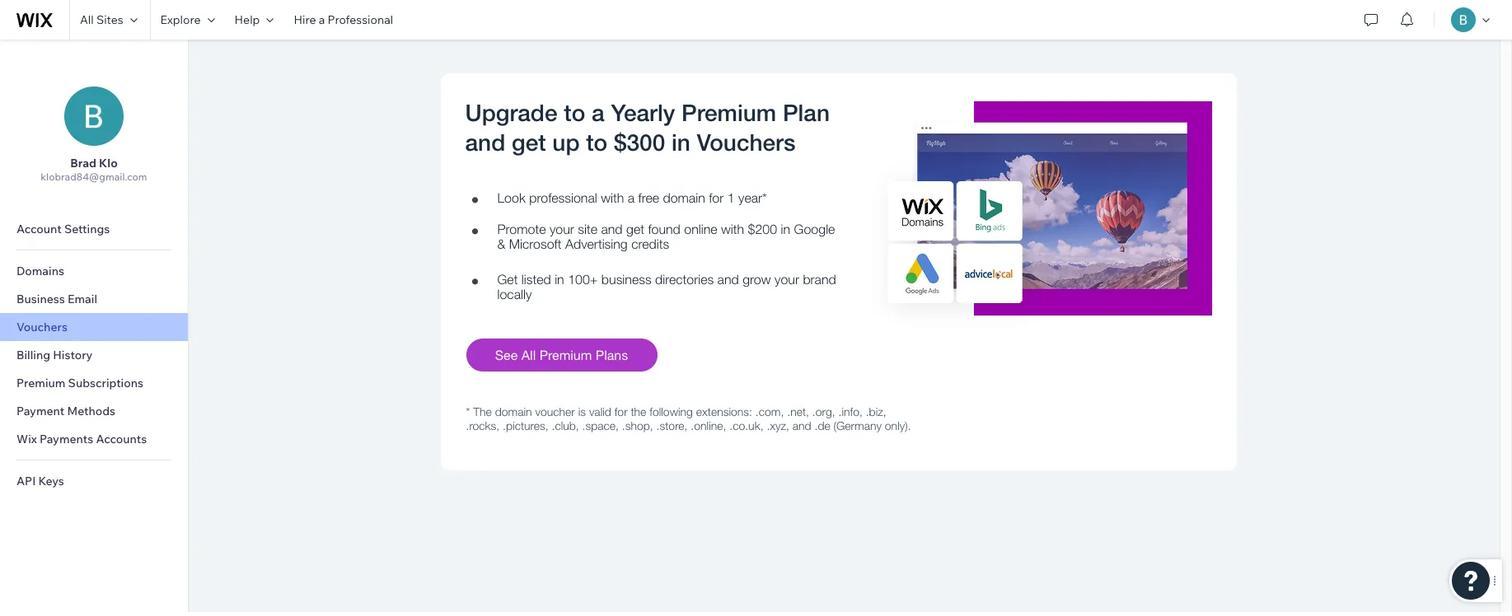 Task type: vqa. For each thing, say whether or not it's contained in the screenshot.
Help button
yes



Task type: describe. For each thing, give the bounding box(es) containing it.
hire a professional link
[[284, 0, 403, 40]]

vouchers link
[[0, 313, 188, 341]]

history
[[53, 348, 93, 363]]

methods
[[67, 404, 115, 419]]

business email
[[16, 292, 97, 307]]

help
[[234, 12, 260, 27]]

domains link
[[0, 257, 188, 285]]

wix payments accounts link
[[0, 425, 188, 453]]

klo
[[99, 156, 118, 171]]

keys
[[38, 474, 64, 489]]

accounts
[[96, 432, 147, 447]]

wix
[[16, 432, 37, 447]]

account settings
[[16, 222, 110, 236]]

professional
[[327, 12, 393, 27]]

premium subscriptions link
[[0, 369, 188, 397]]

account
[[16, 222, 62, 236]]

brad
[[70, 156, 96, 171]]

email
[[68, 292, 97, 307]]

payment methods link
[[0, 397, 188, 425]]

payment
[[16, 404, 65, 419]]

billing history
[[16, 348, 93, 363]]

premium subscriptions
[[16, 376, 143, 391]]



Task type: locate. For each thing, give the bounding box(es) containing it.
all sites
[[80, 12, 123, 27]]

explore
[[160, 12, 201, 27]]

account settings link
[[0, 215, 188, 243]]

klobrad84@gmail.com
[[41, 171, 147, 183]]

hire
[[294, 12, 316, 27]]

payment methods
[[16, 404, 115, 419]]

all
[[80, 12, 94, 27]]

sidebar element
[[0, 40, 189, 612]]

sites
[[96, 12, 123, 27]]

premium
[[16, 376, 65, 391]]

billing history link
[[0, 341, 188, 369]]

settings
[[64, 222, 110, 236]]

a
[[319, 12, 325, 27]]

domains
[[16, 264, 64, 279]]

api keys link
[[0, 467, 188, 495]]

api keys
[[16, 474, 64, 489]]

vouchers
[[16, 320, 68, 335]]

wix payments accounts
[[16, 432, 147, 447]]

help button
[[225, 0, 284, 40]]

billing
[[16, 348, 50, 363]]

api
[[16, 474, 36, 489]]

business email link
[[0, 285, 188, 313]]

brad klo klobrad84@gmail.com
[[41, 156, 147, 183]]

payments
[[40, 432, 93, 447]]

subscriptions
[[68, 376, 143, 391]]

hire a professional
[[294, 12, 393, 27]]

business
[[16, 292, 65, 307]]



